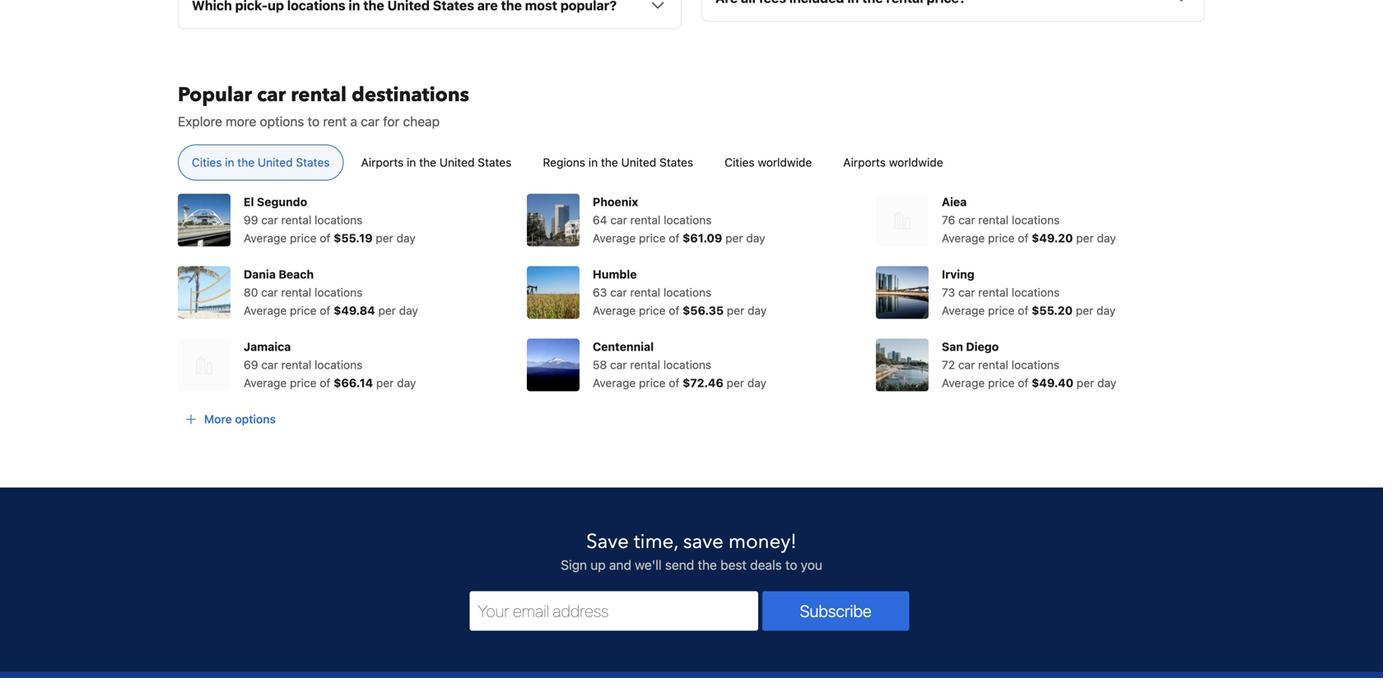 Task type: locate. For each thing, give the bounding box(es) containing it.
per inside jamaica 69 car rental locations average price of $66.14 per day
[[376, 376, 394, 390]]

0 horizontal spatial states
[[296, 155, 330, 169]]

price for aiea 76 car rental locations average price of $49.20 per day
[[988, 231, 1015, 245]]

0 horizontal spatial to
[[308, 113, 320, 129]]

beach
[[279, 267, 314, 281]]

day right $72.46
[[748, 376, 767, 390]]

1 horizontal spatial cities
[[725, 155, 755, 169]]

cities worldwide
[[725, 155, 812, 169]]

$61.09
[[683, 231, 723, 245]]

per right $49.20
[[1077, 231, 1094, 245]]

price left $66.14
[[290, 376, 317, 390]]

rental right the 73
[[979, 286, 1009, 299]]

64
[[593, 213, 607, 227]]

states for regions in the united states
[[660, 155, 694, 169]]

3 states from the left
[[660, 155, 694, 169]]

rental
[[291, 81, 347, 109], [281, 213, 312, 227], [631, 213, 661, 227], [979, 213, 1009, 227], [281, 286, 311, 299], [630, 286, 661, 299], [979, 286, 1009, 299], [281, 358, 312, 372], [630, 358, 661, 372], [978, 358, 1009, 372]]

per inside irving 73 car rental locations average price of $55.20 per day
[[1076, 304, 1094, 317]]

to left you
[[786, 557, 798, 573]]

locations inside san diego 72 car rental locations average price of $49.40 per day
[[1012, 358, 1060, 372]]

more options button
[[178, 405, 282, 434]]

per for aiea 76 car rental locations average price of $49.20 per day
[[1077, 231, 1094, 245]]

per for irving 73 car rental locations average price of $55.20 per day
[[1076, 304, 1094, 317]]

price down centennial
[[639, 376, 666, 390]]

per right $56.35
[[727, 304, 745, 317]]

day inside centennial 58 car rental locations average price of $72.46 per day
[[748, 376, 767, 390]]

average inside phoenix 64 car rental locations average price of $61.09 per day
[[593, 231, 636, 245]]

1 worldwide from the left
[[758, 155, 812, 169]]

in inside button
[[407, 155, 416, 169]]

locations
[[315, 213, 363, 227], [664, 213, 712, 227], [1012, 213, 1060, 227], [315, 286, 363, 299], [664, 286, 712, 299], [1012, 286, 1060, 299], [315, 358, 363, 372], [664, 358, 712, 372], [1012, 358, 1060, 372]]

car inside jamaica 69 car rental locations average price of $66.14 per day
[[261, 358, 278, 372]]

63
[[593, 286, 607, 299]]

locations for irving 73 car rental locations average price of $55.20 per day
[[1012, 286, 1060, 299]]

of
[[320, 231, 331, 245], [669, 231, 680, 245], [1018, 231, 1029, 245], [320, 304, 331, 317], [669, 304, 680, 317], [1018, 304, 1029, 317], [320, 376, 331, 390], [669, 376, 680, 390], [1018, 376, 1029, 390]]

humble 63 car rental locations average price of $56.35 per day
[[593, 267, 767, 317]]

of left $55.19
[[320, 231, 331, 245]]

rental down diego
[[978, 358, 1009, 372]]

locations up $49.40
[[1012, 358, 1060, 372]]

more
[[226, 113, 256, 129]]

the
[[237, 155, 255, 169], [419, 155, 437, 169], [601, 155, 618, 169], [698, 557, 717, 573]]

average down 64
[[593, 231, 636, 245]]

popular
[[178, 81, 252, 109]]

cities in the united states
[[192, 155, 330, 169]]

0 vertical spatial to
[[308, 113, 320, 129]]

cheap car rental in san diego image
[[876, 339, 929, 391]]

aiea
[[942, 195, 967, 209]]

1 united from the left
[[258, 155, 293, 169]]

worldwide inside button
[[889, 155, 943, 169]]

in right regions at the left of the page
[[589, 155, 598, 169]]

locations inside humble 63 car rental locations average price of $56.35 per day
[[664, 286, 712, 299]]

the inside button
[[419, 155, 437, 169]]

69
[[244, 358, 258, 372]]

cities inside 'button'
[[725, 155, 755, 169]]

average inside irving 73 car rental locations average price of $55.20 per day
[[942, 304, 985, 317]]

the inside button
[[601, 155, 618, 169]]

states inside button
[[660, 155, 694, 169]]

el segundo 99 car rental locations average price of $55.19 per day
[[244, 195, 416, 245]]

united inside button
[[621, 155, 657, 169]]

0 horizontal spatial in
[[225, 155, 234, 169]]

airports up cheap car rental in aiea image on the right top
[[844, 155, 886, 169]]

average down 58
[[593, 376, 636, 390]]

average for centennial 58 car rental locations average price of $72.46 per day
[[593, 376, 636, 390]]

worldwide for airports worldwide
[[889, 155, 943, 169]]

car down 'phoenix'
[[611, 213, 627, 227]]

average down 72 at the bottom
[[942, 376, 985, 390]]

0 horizontal spatial cities
[[192, 155, 222, 169]]

the down save
[[698, 557, 717, 573]]

locations up $66.14
[[315, 358, 363, 372]]

0 horizontal spatial airports
[[361, 155, 404, 169]]

day right $61.09
[[746, 231, 766, 245]]

day inside humble 63 car rental locations average price of $56.35 per day
[[748, 304, 767, 317]]

price
[[290, 231, 317, 245], [639, 231, 666, 245], [988, 231, 1015, 245], [290, 304, 317, 317], [639, 304, 666, 317], [988, 304, 1015, 317], [290, 376, 317, 390], [639, 376, 666, 390], [988, 376, 1015, 390]]

average down 76 in the right of the page
[[942, 231, 985, 245]]

of left $66.14
[[320, 376, 331, 390]]

tab list
[[165, 144, 1219, 181]]

price inside jamaica 69 car rental locations average price of $66.14 per day
[[290, 376, 317, 390]]

2 airports from the left
[[844, 155, 886, 169]]

rental down segundo
[[281, 213, 312, 227]]

per inside humble 63 car rental locations average price of $56.35 per day
[[727, 304, 745, 317]]

cheap
[[403, 113, 440, 129]]

price left $61.09
[[639, 231, 666, 245]]

of inside 'aiea 76 car rental locations average price of $49.20 per day'
[[1018, 231, 1029, 245]]

rental right 76 in the right of the page
[[979, 213, 1009, 227]]

average inside humble 63 car rental locations average price of $56.35 per day
[[593, 304, 636, 317]]

cheap car rental in aiea image
[[876, 194, 929, 246]]

1 horizontal spatial united
[[440, 155, 475, 169]]

jamaica 69 car rental locations average price of $66.14 per day
[[244, 340, 416, 390]]

rental down jamaica
[[281, 358, 312, 372]]

locations up $72.46
[[664, 358, 712, 372]]

of left $56.35
[[669, 304, 680, 317]]

cheap car rental in phoenix image
[[527, 194, 580, 246]]

options inside popular car rental destinations explore more options to rent a car for cheap
[[260, 113, 304, 129]]

average inside 'el segundo 99 car rental locations average price of $55.19 per day'
[[244, 231, 287, 245]]

to inside "save time, save money! sign up and we'll send the best deals to you"
[[786, 557, 798, 573]]

0 horizontal spatial united
[[258, 155, 293, 169]]

99
[[244, 213, 258, 227]]

cheap car rental in centennial image
[[527, 339, 580, 391]]

airports worldwide button
[[830, 144, 957, 181]]

cities worldwide button
[[711, 144, 826, 181]]

in down cheap
[[407, 155, 416, 169]]

locations up $55.20
[[1012, 286, 1060, 299]]

locations inside phoenix 64 car rental locations average price of $61.09 per day
[[664, 213, 712, 227]]

car right 99
[[261, 213, 278, 227]]

2 cities from the left
[[725, 155, 755, 169]]

average down 80
[[244, 304, 287, 317]]

the for cities
[[237, 155, 255, 169]]

per right $49.40
[[1077, 376, 1095, 390]]

day inside 'aiea 76 car rental locations average price of $49.20 per day'
[[1097, 231, 1116, 245]]

locations inside centennial 58 car rental locations average price of $72.46 per day
[[664, 358, 712, 372]]

to inside popular car rental destinations explore more options to rent a car for cheap
[[308, 113, 320, 129]]

2 horizontal spatial in
[[589, 155, 598, 169]]

car right 72 at the bottom
[[959, 358, 975, 372]]

rental down centennial
[[630, 358, 661, 372]]

sign
[[561, 557, 587, 573]]

rental down 'phoenix'
[[631, 213, 661, 227]]

2 in from the left
[[407, 155, 416, 169]]

cities inside "button"
[[192, 155, 222, 169]]

2 worldwide from the left
[[889, 155, 943, 169]]

per right $72.46
[[727, 376, 745, 390]]

united inside button
[[440, 155, 475, 169]]

1 horizontal spatial states
[[478, 155, 512, 169]]

car right a
[[361, 113, 380, 129]]

airports in the united states
[[361, 155, 512, 169]]

price left $49.20
[[988, 231, 1015, 245]]

1 horizontal spatial worldwide
[[889, 155, 943, 169]]

worldwide inside 'button'
[[758, 155, 812, 169]]

1 horizontal spatial airports
[[844, 155, 886, 169]]

76
[[942, 213, 956, 227]]

0 vertical spatial options
[[260, 113, 304, 129]]

price inside phoenix 64 car rental locations average price of $61.09 per day
[[639, 231, 666, 245]]

jamaica
[[244, 340, 291, 354]]

in inside button
[[589, 155, 598, 169]]

car down jamaica
[[261, 358, 278, 372]]

locations for jamaica 69 car rental locations average price of $66.14 per day
[[315, 358, 363, 372]]

car inside san diego 72 car rental locations average price of $49.40 per day
[[959, 358, 975, 372]]

price up diego
[[988, 304, 1015, 317]]

airports down the for at top
[[361, 155, 404, 169]]

average down 69
[[244, 376, 287, 390]]

1 airports from the left
[[361, 155, 404, 169]]

united
[[258, 155, 293, 169], [440, 155, 475, 169], [621, 155, 657, 169]]

per inside centennial 58 car rental locations average price of $72.46 per day
[[727, 376, 745, 390]]

of inside humble 63 car rental locations average price of $56.35 per day
[[669, 304, 680, 317]]

car inside centennial 58 car rental locations average price of $72.46 per day
[[610, 358, 627, 372]]

per right $66.14
[[376, 376, 394, 390]]

locations inside 'aiea 76 car rental locations average price of $49.20 per day'
[[1012, 213, 1060, 227]]

of left $61.09
[[669, 231, 680, 245]]

car down "humble"
[[610, 286, 627, 299]]

the up 'phoenix'
[[601, 155, 618, 169]]

$49.40
[[1032, 376, 1074, 390]]

per right $49.84
[[378, 304, 396, 317]]

2 states from the left
[[478, 155, 512, 169]]

airports
[[361, 155, 404, 169], [844, 155, 886, 169]]

per right $55.19
[[376, 231, 394, 245]]

the down cheap
[[419, 155, 437, 169]]

3 united from the left
[[621, 155, 657, 169]]

2 united from the left
[[440, 155, 475, 169]]

airports inside button
[[844, 155, 886, 169]]

states left regions at the left of the page
[[478, 155, 512, 169]]

3 in from the left
[[589, 155, 598, 169]]

car right 76 in the right of the page
[[959, 213, 976, 227]]

a
[[350, 113, 357, 129]]

price for jamaica 69 car rental locations average price of $66.14 per day
[[290, 376, 317, 390]]

rental inside humble 63 car rental locations average price of $56.35 per day
[[630, 286, 661, 299]]

price for phoenix 64 car rental locations average price of $61.09 per day
[[639, 231, 666, 245]]

day right $56.35
[[748, 304, 767, 317]]

phoenix
[[593, 195, 638, 209]]

day right $49.40
[[1098, 376, 1117, 390]]

price inside dania beach 80 car rental locations average price of $49.84 per day
[[290, 304, 317, 317]]

day for jamaica 69 car rental locations average price of $66.14 per day
[[397, 376, 416, 390]]

locations up $49.20
[[1012, 213, 1060, 227]]

day right $66.14
[[397, 376, 416, 390]]

locations inside jamaica 69 car rental locations average price of $66.14 per day
[[315, 358, 363, 372]]

per right $55.20
[[1076, 304, 1094, 317]]

$49.20
[[1032, 231, 1073, 245]]

locations up $61.09
[[664, 213, 712, 227]]

1 in from the left
[[225, 155, 234, 169]]

locations up $49.84
[[315, 286, 363, 299]]

car right the 73
[[959, 286, 975, 299]]

average inside san diego 72 car rental locations average price of $49.40 per day
[[942, 376, 985, 390]]

average down 63
[[593, 304, 636, 317]]

car right 80
[[261, 286, 278, 299]]

per
[[376, 231, 394, 245], [726, 231, 743, 245], [1077, 231, 1094, 245], [378, 304, 396, 317], [727, 304, 745, 317], [1076, 304, 1094, 317], [376, 376, 394, 390], [727, 376, 745, 390], [1077, 376, 1095, 390]]

rental inside 'el segundo 99 car rental locations average price of $55.19 per day'
[[281, 213, 312, 227]]

per inside san diego 72 car rental locations average price of $49.40 per day
[[1077, 376, 1095, 390]]

price inside centennial 58 car rental locations average price of $72.46 per day
[[639, 376, 666, 390]]

san diego 72 car rental locations average price of $49.40 per day
[[942, 340, 1117, 390]]

save time, save money! footer
[[0, 487, 1384, 679]]

cities
[[192, 155, 222, 169], [725, 155, 755, 169]]

states up phoenix 64 car rental locations average price of $61.09 per day
[[660, 155, 694, 169]]

of inside irving 73 car rental locations average price of $55.20 per day
[[1018, 304, 1029, 317]]

united inside "button"
[[258, 155, 293, 169]]

rental inside phoenix 64 car rental locations average price of $61.09 per day
[[631, 213, 661, 227]]

per inside 'aiea 76 car rental locations average price of $49.20 per day'
[[1077, 231, 1094, 245]]

irving 73 car rental locations average price of $55.20 per day
[[942, 267, 1116, 317]]

of for irving 73 car rental locations average price of $55.20 per day
[[1018, 304, 1029, 317]]

per inside phoenix 64 car rental locations average price of $61.09 per day
[[726, 231, 743, 245]]

average inside jamaica 69 car rental locations average price of $66.14 per day
[[244, 376, 287, 390]]

to left rent
[[308, 113, 320, 129]]

options inside button
[[235, 412, 276, 426]]

we'll
[[635, 557, 662, 573]]

1 horizontal spatial to
[[786, 557, 798, 573]]

save
[[683, 529, 724, 556]]

in down more
[[225, 155, 234, 169]]

of inside centennial 58 car rental locations average price of $72.46 per day
[[669, 376, 680, 390]]

day inside irving 73 car rental locations average price of $55.20 per day
[[1097, 304, 1116, 317]]

price up centennial
[[639, 304, 666, 317]]

locations for centennial 58 car rental locations average price of $72.46 per day
[[664, 358, 712, 372]]

of left $49.40
[[1018, 376, 1029, 390]]

$56.35
[[683, 304, 724, 317]]

more options
[[204, 412, 276, 426]]

price for humble 63 car rental locations average price of $56.35 per day
[[639, 304, 666, 317]]

2 horizontal spatial states
[[660, 155, 694, 169]]

day for humble 63 car rental locations average price of $56.35 per day
[[748, 304, 767, 317]]

average for phoenix 64 car rental locations average price of $61.09 per day
[[593, 231, 636, 245]]

in inside "button"
[[225, 155, 234, 169]]

1 cities from the left
[[192, 155, 222, 169]]

rental down beach
[[281, 286, 311, 299]]

1 states from the left
[[296, 155, 330, 169]]

average down 99
[[244, 231, 287, 245]]

1 horizontal spatial in
[[407, 155, 416, 169]]

price down beach
[[290, 304, 317, 317]]

to
[[308, 113, 320, 129], [786, 557, 798, 573]]

in for regions
[[589, 155, 598, 169]]

locations for phoenix 64 car rental locations average price of $61.09 per day
[[664, 213, 712, 227]]

united down cheap
[[440, 155, 475, 169]]

states inside "button"
[[296, 155, 330, 169]]

2 horizontal spatial united
[[621, 155, 657, 169]]

the inside "button"
[[237, 155, 255, 169]]

day right $55.20
[[1097, 304, 1116, 317]]

0 horizontal spatial worldwide
[[758, 155, 812, 169]]

the for airports
[[419, 155, 437, 169]]

day inside jamaica 69 car rental locations average price of $66.14 per day
[[397, 376, 416, 390]]

average inside 'aiea 76 car rental locations average price of $49.20 per day'
[[942, 231, 985, 245]]

rental down "humble"
[[630, 286, 661, 299]]

locations up $55.19
[[315, 213, 363, 227]]

save time, save money! sign up and we'll send the best deals to you
[[561, 529, 823, 573]]

price inside irving 73 car rental locations average price of $55.20 per day
[[988, 304, 1015, 317]]

day right $49.84
[[399, 304, 418, 317]]

day right $49.20
[[1097, 231, 1116, 245]]

price up beach
[[290, 231, 317, 245]]

states
[[296, 155, 330, 169], [478, 155, 512, 169], [660, 155, 694, 169]]

for
[[383, 113, 400, 129]]

subscribe button
[[762, 592, 910, 631]]

more
[[204, 412, 232, 426]]

average down the 73
[[942, 304, 985, 317]]

locations for aiea 76 car rental locations average price of $49.20 per day
[[1012, 213, 1060, 227]]

locations inside irving 73 car rental locations average price of $55.20 per day
[[1012, 286, 1060, 299]]

price inside humble 63 car rental locations average price of $56.35 per day
[[639, 304, 666, 317]]

airports inside button
[[361, 155, 404, 169]]

of left $72.46
[[669, 376, 680, 390]]

irving
[[942, 267, 975, 281]]

states for airports in the united states
[[478, 155, 512, 169]]

in
[[225, 155, 234, 169], [407, 155, 416, 169], [589, 155, 598, 169]]

of left $49.20
[[1018, 231, 1029, 245]]

united for cities
[[258, 155, 293, 169]]

of inside phoenix 64 car rental locations average price of $61.09 per day
[[669, 231, 680, 245]]

day
[[397, 231, 416, 245], [746, 231, 766, 245], [1097, 231, 1116, 245], [399, 304, 418, 317], [748, 304, 767, 317], [1097, 304, 1116, 317], [397, 376, 416, 390], [748, 376, 767, 390], [1098, 376, 1117, 390]]

average
[[244, 231, 287, 245], [593, 231, 636, 245], [942, 231, 985, 245], [244, 304, 287, 317], [593, 304, 636, 317], [942, 304, 985, 317], [244, 376, 287, 390], [593, 376, 636, 390], [942, 376, 985, 390]]

1 vertical spatial options
[[235, 412, 276, 426]]

day inside phoenix 64 car rental locations average price of $61.09 per day
[[746, 231, 766, 245]]

cheap car rental in dania beach image
[[178, 266, 231, 319]]

worldwide
[[758, 155, 812, 169], [889, 155, 943, 169]]

the up el on the left top of page
[[237, 155, 255, 169]]

of inside san diego 72 car rental locations average price of $49.40 per day
[[1018, 376, 1029, 390]]

cities for cities worldwide
[[725, 155, 755, 169]]

of inside jamaica 69 car rental locations average price of $66.14 per day
[[320, 376, 331, 390]]

58
[[593, 358, 607, 372]]

options
[[260, 113, 304, 129], [235, 412, 276, 426]]

in for cities
[[225, 155, 234, 169]]

1 vertical spatial to
[[786, 557, 798, 573]]

united up segundo
[[258, 155, 293, 169]]

average inside centennial 58 car rental locations average price of $72.46 per day
[[593, 376, 636, 390]]

per right $61.09
[[726, 231, 743, 245]]

of left $55.20
[[1018, 304, 1029, 317]]

united up 'phoenix'
[[621, 155, 657, 169]]

day for irving 73 car rental locations average price of $55.20 per day
[[1097, 304, 1116, 317]]

states down rent
[[296, 155, 330, 169]]

price inside 'aiea 76 car rental locations average price of $49.20 per day'
[[988, 231, 1015, 245]]

worldwide for cities worldwide
[[758, 155, 812, 169]]

car inside phoenix 64 car rental locations average price of $61.09 per day
[[611, 213, 627, 227]]

$55.19
[[334, 231, 373, 245]]

price inside san diego 72 car rental locations average price of $49.40 per day
[[988, 376, 1015, 390]]

price down diego
[[988, 376, 1015, 390]]

popular car rental destinations explore more options to rent a car for cheap
[[178, 81, 469, 129]]

car right 58
[[610, 358, 627, 372]]

day right $55.19
[[397, 231, 416, 245]]

rental up rent
[[291, 81, 347, 109]]

car
[[257, 81, 286, 109], [361, 113, 380, 129], [261, 213, 278, 227], [611, 213, 627, 227], [959, 213, 976, 227], [261, 286, 278, 299], [610, 286, 627, 299], [959, 286, 975, 299], [261, 358, 278, 372], [610, 358, 627, 372], [959, 358, 975, 372]]

of left $49.84
[[320, 304, 331, 317]]

locations up $56.35
[[664, 286, 712, 299]]

states inside button
[[478, 155, 512, 169]]



Task type: vqa. For each thing, say whether or not it's contained in the screenshot.


Task type: describe. For each thing, give the bounding box(es) containing it.
per inside 'el segundo 99 car rental locations average price of $55.19 per day'
[[376, 231, 394, 245]]

per for centennial 58 car rental locations average price of $72.46 per day
[[727, 376, 745, 390]]

san
[[942, 340, 964, 354]]

car inside irving 73 car rental locations average price of $55.20 per day
[[959, 286, 975, 299]]

states for cities in the united states
[[296, 155, 330, 169]]

humble
[[593, 267, 637, 281]]

per inside dania beach 80 car rental locations average price of $49.84 per day
[[378, 304, 396, 317]]

price for centennial 58 car rental locations average price of $72.46 per day
[[639, 376, 666, 390]]

rental inside irving 73 car rental locations average price of $55.20 per day
[[979, 286, 1009, 299]]

cheap car rental in jamaica image
[[178, 339, 231, 391]]

of for centennial 58 car rental locations average price of $72.46 per day
[[669, 376, 680, 390]]

send
[[665, 557, 695, 573]]

average for humble 63 car rental locations average price of $56.35 per day
[[593, 304, 636, 317]]

you
[[801, 557, 823, 573]]

per for humble 63 car rental locations average price of $56.35 per day
[[727, 304, 745, 317]]

73
[[942, 286, 956, 299]]

car inside 'el segundo 99 car rental locations average price of $55.19 per day'
[[261, 213, 278, 227]]

in for airports
[[407, 155, 416, 169]]

rent
[[323, 113, 347, 129]]

centennial
[[593, 340, 654, 354]]

cheap car rental in humble image
[[527, 266, 580, 319]]

united for airports
[[440, 155, 475, 169]]

of for jamaica 69 car rental locations average price of $66.14 per day
[[320, 376, 331, 390]]

day inside dania beach 80 car rental locations average price of $49.84 per day
[[399, 304, 418, 317]]

aiea 76 car rental locations average price of $49.20 per day
[[942, 195, 1116, 245]]

and
[[609, 557, 632, 573]]

$72.46
[[683, 376, 724, 390]]

$49.84
[[334, 304, 375, 317]]

$55.20
[[1032, 304, 1073, 317]]

72
[[942, 358, 955, 372]]

united for regions
[[621, 155, 657, 169]]

airports in the united states button
[[347, 144, 526, 181]]

segundo
[[257, 195, 307, 209]]

rental inside jamaica 69 car rental locations average price of $66.14 per day
[[281, 358, 312, 372]]

tab list containing cities in the united states
[[165, 144, 1219, 181]]

average for irving 73 car rental locations average price of $55.20 per day
[[942, 304, 985, 317]]

time,
[[634, 529, 679, 556]]

car inside dania beach 80 car rental locations average price of $49.84 per day
[[261, 286, 278, 299]]

cities in the united states button
[[178, 144, 344, 181]]

per for jamaica 69 car rental locations average price of $66.14 per day
[[376, 376, 394, 390]]

of for phoenix 64 car rental locations average price of $61.09 per day
[[669, 231, 680, 245]]

centennial 58 car rental locations average price of $72.46 per day
[[593, 340, 767, 390]]

regions
[[543, 155, 586, 169]]

subscribe
[[800, 601, 872, 621]]

destinations
[[352, 81, 469, 109]]

day for centennial 58 car rental locations average price of $72.46 per day
[[748, 376, 767, 390]]

locations for humble 63 car rental locations average price of $56.35 per day
[[664, 286, 712, 299]]

deals
[[750, 557, 782, 573]]

rental inside san diego 72 car rental locations average price of $49.40 per day
[[978, 358, 1009, 372]]

save
[[586, 529, 629, 556]]

day inside 'el segundo 99 car rental locations average price of $55.19 per day'
[[397, 231, 416, 245]]

regions in the united states button
[[529, 144, 708, 181]]

diego
[[966, 340, 999, 354]]

of inside 'el segundo 99 car rental locations average price of $55.19 per day'
[[320, 231, 331, 245]]

day inside san diego 72 car rental locations average price of $49.40 per day
[[1098, 376, 1117, 390]]

of for aiea 76 car rental locations average price of $49.20 per day
[[1018, 231, 1029, 245]]

average for aiea 76 car rental locations average price of $49.20 per day
[[942, 231, 985, 245]]

phoenix 64 car rental locations average price of $61.09 per day
[[593, 195, 766, 245]]

airports worldwide
[[844, 155, 943, 169]]

el
[[244, 195, 254, 209]]

airports for airports worldwide
[[844, 155, 886, 169]]

cheap car rental in irving image
[[876, 266, 929, 319]]

car inside humble 63 car rental locations average price of $56.35 per day
[[610, 286, 627, 299]]

cheap car rental in el segundo image
[[178, 194, 231, 246]]

$66.14
[[334, 376, 373, 390]]

price inside 'el segundo 99 car rental locations average price of $55.19 per day'
[[290, 231, 317, 245]]

dania
[[244, 267, 276, 281]]

locations inside 'el segundo 99 car rental locations average price of $55.19 per day'
[[315, 213, 363, 227]]

the for regions
[[601, 155, 618, 169]]

dania beach 80 car rental locations average price of $49.84 per day
[[244, 267, 418, 317]]

day for phoenix 64 car rental locations average price of $61.09 per day
[[746, 231, 766, 245]]

money!
[[729, 529, 797, 556]]

rental inside dania beach 80 car rental locations average price of $49.84 per day
[[281, 286, 311, 299]]

car inside 'aiea 76 car rental locations average price of $49.20 per day'
[[959, 213, 976, 227]]

car right popular
[[257, 81, 286, 109]]

day for aiea 76 car rental locations average price of $49.20 per day
[[1097, 231, 1116, 245]]

of inside dania beach 80 car rental locations average price of $49.84 per day
[[320, 304, 331, 317]]

best
[[721, 557, 747, 573]]

rental inside 'aiea 76 car rental locations average price of $49.20 per day'
[[979, 213, 1009, 227]]

explore
[[178, 113, 222, 129]]

locations inside dania beach 80 car rental locations average price of $49.84 per day
[[315, 286, 363, 299]]

80
[[244, 286, 258, 299]]

rental inside popular car rental destinations explore more options to rent a car for cheap
[[291, 81, 347, 109]]

airports for airports in the united states
[[361, 155, 404, 169]]

Your email address email field
[[470, 592, 758, 631]]

rental inside centennial 58 car rental locations average price of $72.46 per day
[[630, 358, 661, 372]]

up
[[591, 557, 606, 573]]

of for humble 63 car rental locations average price of $56.35 per day
[[669, 304, 680, 317]]

per for phoenix 64 car rental locations average price of $61.09 per day
[[726, 231, 743, 245]]

price for irving 73 car rental locations average price of $55.20 per day
[[988, 304, 1015, 317]]

the inside "save time, save money! sign up and we'll send the best deals to you"
[[698, 557, 717, 573]]

cities for cities in the united states
[[192, 155, 222, 169]]

average for jamaica 69 car rental locations average price of $66.14 per day
[[244, 376, 287, 390]]

average inside dania beach 80 car rental locations average price of $49.84 per day
[[244, 304, 287, 317]]

regions in the united states
[[543, 155, 694, 169]]



